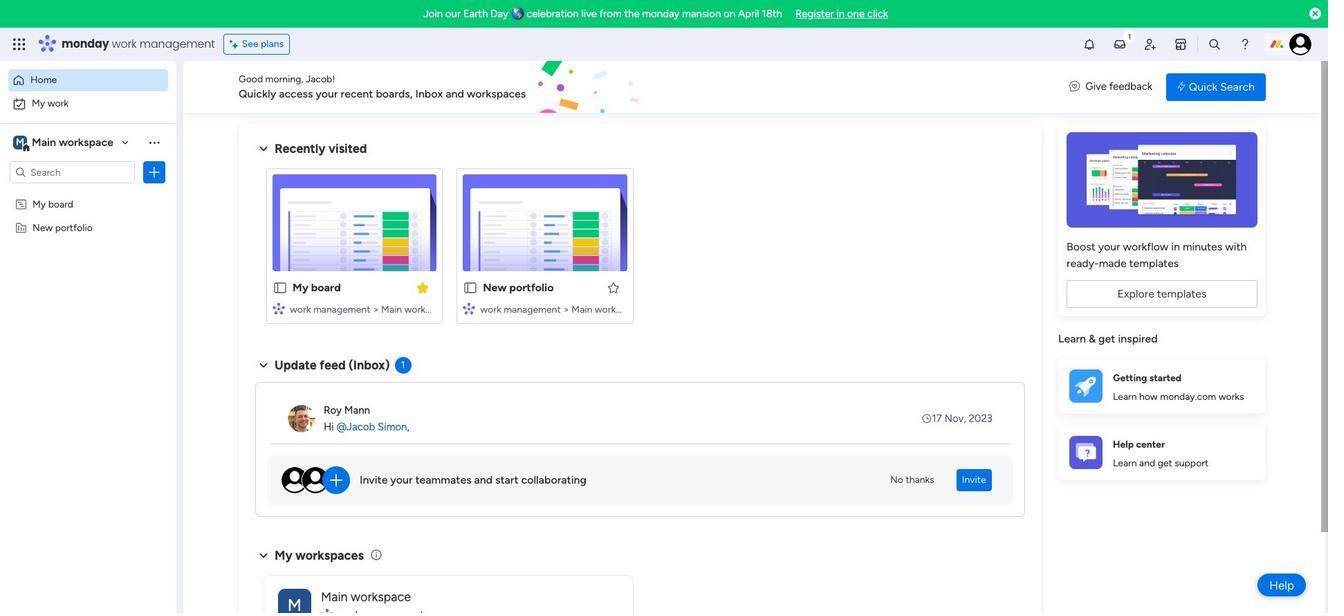 Task type: locate. For each thing, give the bounding box(es) containing it.
close my workspaces image
[[255, 547, 272, 564]]

workspace options image
[[147, 135, 161, 149]]

workspace image
[[13, 135, 27, 150]]

add to favorites image
[[607, 281, 620, 294]]

list box
[[0, 189, 176, 426]]

notifications image
[[1083, 37, 1097, 51]]

monday marketplace image
[[1174, 37, 1188, 51]]

jacob simon image
[[1290, 33, 1312, 55]]

remove from favorites image
[[416, 281, 430, 294]]

Search in workspace field
[[29, 164, 116, 180]]

option
[[8, 69, 168, 91], [8, 93, 168, 115], [0, 191, 176, 194]]

1 vertical spatial option
[[8, 93, 168, 115]]

help center element
[[1059, 425, 1266, 480]]

close recently visited image
[[255, 140, 272, 157]]

quick search results list box
[[255, 157, 1026, 340]]

1 image
[[1124, 28, 1136, 44]]

options image
[[147, 165, 161, 179]]

2 vertical spatial option
[[0, 191, 176, 194]]



Task type: vqa. For each thing, say whether or not it's contained in the screenshot.
Menu menu
no



Task type: describe. For each thing, give the bounding box(es) containing it.
select product image
[[12, 37, 26, 51]]

workspace image
[[278, 589, 311, 613]]

templates image image
[[1071, 132, 1254, 228]]

v2 bolt switch image
[[1178, 79, 1186, 94]]

1 element
[[395, 357, 411, 374]]

public board image
[[273, 280, 288, 295]]

roy mann image
[[288, 405, 316, 432]]

0 vertical spatial option
[[8, 69, 168, 91]]

help image
[[1239, 37, 1252, 51]]

see plans image
[[230, 37, 242, 52]]

workspace selection element
[[13, 134, 116, 152]]

v2 user feedback image
[[1070, 79, 1080, 95]]

getting started element
[[1059, 358, 1266, 413]]

invite members image
[[1144, 37, 1158, 51]]

public board image
[[463, 280, 478, 295]]

search everything image
[[1208, 37, 1222, 51]]

update feed image
[[1113, 37, 1127, 51]]

close update feed (inbox) image
[[255, 357, 272, 374]]



